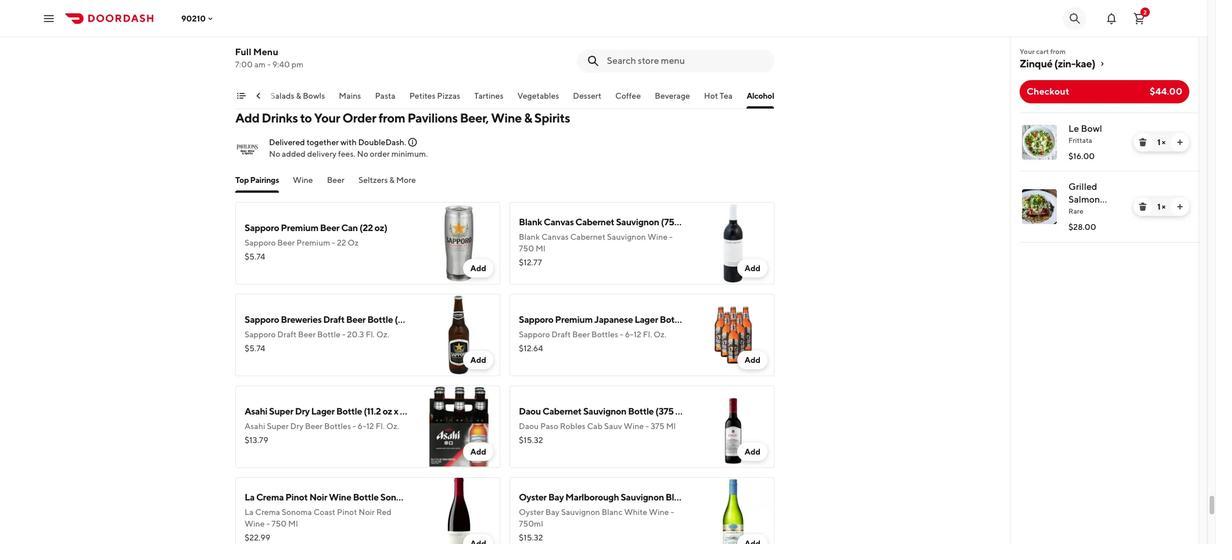 Task type: describe. For each thing, give the bounding box(es) containing it.
- inside the sapporo breweries draft beer bottle (20.3 oz) sapporo draft beer bottle - 20.3 fl. oz. $5.74
[[342, 330, 346, 339]]

pairings
[[250, 176, 279, 185]]

add button for sapporo premium japanese lager bottles (12 oz x 6 ct)
[[738, 351, 768, 370]]

bottle inside asahi super dry lager bottle (11.2 oz x 6 ct) asahi super dry beer bottles - 6-12 fl. oz. $13.79
[[336, 406, 362, 417]]

7:00
[[235, 60, 253, 69]]

oz. inside sapporo premium japanese lager bottles (12 oz x 6 ct) sapporo draft beer bottles - 6-12 fl. oz. $12.64
[[654, 330, 667, 339]]

spirits
[[535, 110, 570, 126]]

add one to cart image for grilled salmon plate (gf)
[[1176, 202, 1185, 212]]

salads & bowls
[[271, 91, 325, 101]]

blank canvas cabernet sauvignon (750 ml) blank canvas cabernet sauvignon wine - 750 ml $12.77
[[519, 217, 696, 267]]

- inside asahi super dry lager bottle (11.2 oz x 6 ct) asahi super dry beer bottles - 6-12 fl. oz. $13.79
[[353, 422, 356, 431]]

(375
[[656, 406, 674, 417]]

blank canvas cabernet sauvignon (750 ml) image
[[692, 202, 775, 285]]

can
[[341, 223, 358, 234]]

tartines
[[475, 91, 504, 101]]

(zin-
[[1055, 58, 1076, 70]]

oz) inside the sapporo breweries draft beer bottle (20.3 oz) sapporo draft beer bottle - 20.3 fl. oz. $5.74
[[418, 314, 431, 326]]

mains
[[339, 91, 362, 101]]

alcohol
[[747, 91, 775, 101]]

robles
[[560, 422, 586, 431]]

la crema pinot noir wine bottle sonoma coast (750 ml) image
[[418, 478, 501, 545]]

petites
[[410, 91, 436, 101]]

remove item from cart image
[[1139, 138, 1148, 147]]

salads & bowls button
[[271, 90, 325, 109]]

sapporo premium japanese lager bottles (12 oz x 6 ct) sapporo draft beer bottles - 6-12 fl. oz. $12.64
[[519, 314, 741, 353]]

750 inside la crema pinot noir wine bottle sonoma coast (750 ml) la crema sonoma coast pinot noir red wine - 750 ml $22.99
[[272, 520, 287, 529]]

bottle left (20.3
[[367, 314, 393, 326]]

bowls
[[303, 91, 325, 101]]

vegetables
[[518, 91, 560, 101]]

0 vertical spatial super
[[269, 406, 294, 417]]

daou cabernet sauvignon bottle (375 ml) image
[[692, 386, 775, 469]]

bottle inside the daou cabernet sauvignon bottle (375 ml) daou paso robles cab sauv wine - 375 ml $15.32
[[628, 406, 654, 417]]

ml) inside blank canvas cabernet sauvignon (750 ml) blank canvas cabernet sauvignon wine - 750 ml $12.77
[[683, 217, 696, 228]]

1 la from the top
[[245, 492, 255, 503]]

0 vertical spatial cabernet
[[576, 217, 615, 228]]

paso
[[541, 422, 559, 431]]

add button for sapporo premium beer can (22 oz)
[[464, 259, 494, 278]]

wine button
[[293, 174, 313, 193]]

salads
[[271, 91, 295, 101]]

beer inside sapporo premium japanese lager bottles (12 oz x 6 ct) sapporo draft beer bottles - 6-12 fl. oz. $12.64
[[573, 330, 590, 339]]

1 horizontal spatial pinot
[[337, 508, 357, 517]]

add for daou cabernet sauvignon bottle (375 ml)
[[745, 448, 761, 457]]

1 horizontal spatial from
[[1051, 47, 1066, 56]]

$28.00
[[1069, 223, 1097, 232]]

1 vertical spatial &
[[524, 110, 532, 126]]

drinks
[[262, 110, 298, 126]]

oyster bay marlborough sauvignon blanc (750 ml) image
[[692, 478, 775, 545]]

1 × for grilled salmon plate (gf)
[[1158, 202, 1166, 212]]

(12
[[691, 314, 703, 326]]

pavilions
[[408, 110, 458, 126]]

$13.79
[[245, 436, 268, 445]]

6 for sapporo premium japanese lager bottles (12 oz x 6 ct)
[[722, 314, 728, 326]]

0 vertical spatial canvas
[[544, 217, 574, 228]]

$15.32 for daou
[[519, 436, 543, 445]]

no added delivery fees. no order minimum.
[[269, 149, 428, 159]]

0 vertical spatial dry
[[295, 406, 310, 417]]

doubledash.
[[358, 138, 406, 147]]

1 no from the left
[[269, 149, 280, 159]]

delivered together with doubledash. image
[[408, 137, 418, 148]]

$22.99
[[245, 534, 271, 543]]

vegetables button
[[518, 90, 560, 109]]

delivery
[[307, 149, 337, 159]]

list containing le bowl
[[1011, 113, 1199, 243]]

& for bowls
[[296, 91, 302, 101]]

rare
[[1069, 207, 1084, 216]]

bottles inside asahi super dry lager bottle (11.2 oz x 6 ct) asahi super dry beer bottles - 6-12 fl. oz. $13.79
[[324, 422, 351, 431]]

japanese
[[595, 314, 633, 326]]

2 horizontal spatial bottles
[[660, 314, 690, 326]]

premium for sapporo premium japanese lager bottles (12 oz x 6 ct)
[[555, 314, 593, 326]]

$12.64
[[519, 344, 543, 353]]

oyster bay marlborough sauvignon blanc (750 ml) oyster bay sauvignon blanc white wine - 750ml $15.32
[[519, 492, 725, 543]]

1 vertical spatial cabernet
[[571, 233, 606, 242]]

sapporo breweries draft beer bottle (20.3 oz) sapporo draft beer bottle - 20.3 fl. oz. $5.74
[[245, 314, 431, 353]]

1 vertical spatial crema
[[255, 508, 280, 517]]

$16.00
[[1069, 152, 1095, 161]]

lager for japanese
[[635, 314, 658, 326]]

ml) inside the daou cabernet sauvignon bottle (375 ml) daou paso robles cab sauv wine - 375 ml $15.32
[[676, 406, 689, 417]]

sapporo premium beer can (22 oz) sapporo beer premium - 22 oz $5.74
[[245, 223, 387, 262]]

fees.
[[338, 149, 356, 159]]

added
[[282, 149, 306, 159]]

- inside sapporo premium japanese lager bottles (12 oz x 6 ct) sapporo draft beer bottles - 6-12 fl. oz. $12.64
[[620, 330, 624, 339]]

draft inside sapporo premium japanese lager bottles (12 oz x 6 ct) sapporo draft beer bottles - 6-12 fl. oz. $12.64
[[552, 330, 571, 339]]

beer button
[[327, 174, 345, 193]]

le bowl frittata
[[1069, 123, 1103, 145]]

bottle left 20.3
[[317, 330, 341, 339]]

x for (12
[[716, 314, 721, 326]]

1 for le bowl
[[1158, 138, 1161, 147]]

1 vertical spatial bay
[[546, 508, 560, 517]]

add button for asahi super dry lager bottle (11.2 oz x 6 ct)
[[464, 443, 494, 462]]

coffee
[[616, 91, 642, 101]]

pizzas
[[438, 91, 461, 101]]

daou cabernet sauvignon bottle (375 ml) daou paso robles cab sauv wine - 375 ml $15.32
[[519, 406, 689, 445]]

show menu categories image
[[237, 91, 246, 101]]

9:40
[[273, 60, 290, 69]]

menu
[[254, 47, 279, 58]]

white
[[624, 508, 648, 517]]

wine inside the daou cabernet sauvignon bottle (375 ml) daou paso robles cab sauv wine - 375 ml $15.32
[[624, 422, 644, 431]]

750 inside blank canvas cabernet sauvignon (750 ml) blank canvas cabernet sauvignon wine - 750 ml $12.77
[[519, 244, 534, 253]]

1 × for le bowl
[[1158, 138, 1166, 147]]

wine inside oyster bay marlborough sauvignon blanc (750 ml) oyster bay sauvignon blanc white wine - 750ml $15.32
[[649, 508, 669, 517]]

0 vertical spatial bay
[[549, 492, 564, 503]]

2 items, open order cart image
[[1133, 11, 1147, 25]]

6- inside sapporo premium japanese lager bottles (12 oz x 6 ct) sapporo draft beer bottles - 6-12 fl. oz. $12.64
[[625, 330, 634, 339]]

0 vertical spatial noir
[[310, 492, 327, 503]]

ml inside blank canvas cabernet sauvignon (750 ml) blank canvas cabernet sauvignon wine - 750 ml $12.77
[[536, 244, 546, 253]]

0 horizontal spatial draft
[[277, 330, 297, 339]]

red
[[377, 508, 392, 517]]

oz) inside "sapporo premium beer can (22 oz) sapporo beer premium - 22 oz $5.74"
[[375, 223, 387, 234]]

1 horizontal spatial coast
[[416, 492, 440, 503]]

marlborough
[[566, 492, 619, 503]]

kae)
[[1076, 58, 1096, 70]]

add drinks to your order from pavilions beer, wine & spirits
[[235, 110, 570, 126]]

zinqué (zin-kae)
[[1020, 58, 1096, 70]]

icon image
[[235, 136, 260, 160]]

2 button
[[1128, 7, 1152, 30]]

0 vertical spatial pinot
[[286, 492, 308, 503]]

1 daou from the top
[[519, 406, 541, 417]]

ml inside la crema pinot noir wine bottle sonoma coast (750 ml) la crema sonoma coast pinot noir red wine - 750 ml $22.99
[[288, 520, 298, 529]]

add for sapporo breweries draft beer bottle (20.3 oz)
[[471, 356, 487, 365]]

(750 inside blank canvas cabernet sauvignon (750 ml) blank canvas cabernet sauvignon wine - 750 ml $12.77
[[661, 217, 681, 228]]

zinqué
[[1020, 58, 1053, 70]]

le
[[1069, 123, 1080, 134]]

oz. inside the sapporo breweries draft beer bottle (20.3 oz) sapporo draft beer bottle - 20.3 fl. oz. $5.74
[[377, 330, 389, 339]]

1 vertical spatial premium
[[297, 238, 330, 248]]

6- inside asahi super dry lager bottle (11.2 oz x 6 ct) asahi super dry beer bottles - 6-12 fl. oz. $13.79
[[358, 422, 366, 431]]

add for sapporo premium japanese lager bottles (12 oz x 6 ct)
[[745, 356, 761, 365]]

hot
[[705, 91, 719, 101]]

sauvignon inside the daou cabernet sauvignon bottle (375 ml) daou paso robles cab sauv wine - 375 ml $15.32
[[583, 406, 627, 417]]

pasta
[[375, 91, 396, 101]]

- inside "sapporo premium beer can (22 oz) sapporo beer premium - 22 oz $5.74"
[[332, 238, 335, 248]]

le bowl image
[[1023, 125, 1057, 160]]

oz for (11.2
[[383, 406, 392, 417]]

22
[[337, 238, 346, 248]]

ct) for sapporo premium japanese lager bottles (12 oz x 6 ct)
[[729, 314, 741, 326]]

oz
[[348, 238, 359, 248]]

& for more
[[390, 176, 395, 185]]

750ml
[[519, 520, 543, 529]]

top
[[235, 176, 249, 185]]

zinqué (zin-kae) link
[[1020, 57, 1190, 71]]

grilled salmon plate (gf)
[[1069, 181, 1113, 218]]

hot tea button
[[705, 90, 733, 109]]

cart
[[1037, 47, 1049, 56]]

ml inside the daou cabernet sauvignon bottle (375 ml) daou paso robles cab sauv wine - 375 ml $15.32
[[666, 422, 676, 431]]

dessert
[[574, 91, 602, 101]]

oz. inside asahi super dry lager bottle (11.2 oz x 6 ct) asahi super dry beer bottles - 6-12 fl. oz. $13.79
[[387, 422, 399, 431]]

0 vertical spatial crema
[[256, 492, 284, 503]]

20.3
[[347, 330, 364, 339]]

hot tea
[[705, 91, 733, 101]]

× for grilled salmon plate (gf)
[[1162, 202, 1166, 212]]

full menu 7:00 am - 9:40 pm
[[235, 47, 304, 69]]

top pairings
[[235, 176, 279, 185]]

petites pizzas button
[[410, 90, 461, 109]]

$5.74 inside "sapporo premium beer can (22 oz) sapporo beer premium - 22 oz $5.74"
[[245, 252, 265, 262]]

2 blank from the top
[[519, 233, 540, 242]]

pasta button
[[375, 90, 396, 109]]

beverage button
[[655, 90, 691, 109]]

your cart from
[[1020, 47, 1066, 56]]

1 horizontal spatial draft
[[323, 314, 345, 326]]

(22
[[360, 223, 373, 234]]

beer,
[[460, 110, 489, 126]]

sapporo premium beer can (22 oz) image
[[418, 202, 501, 285]]

pm
[[292, 60, 304, 69]]

1 vertical spatial blanc
[[602, 508, 623, 517]]

$5.74 inside the sapporo breweries draft beer bottle (20.3 oz) sapporo draft beer bottle - 20.3 fl. oz. $5.74
[[245, 344, 265, 353]]



Task type: vqa. For each thing, say whether or not it's contained in the screenshot.


Task type: locate. For each thing, give the bounding box(es) containing it.
x right (11.2
[[394, 406, 398, 417]]

1 vertical spatial sonoma
[[282, 508, 312, 517]]

add button for sapporo breweries draft beer bottle (20.3 oz)
[[464, 351, 494, 370]]

add for sapporo premium beer can (22 oz)
[[471, 264, 487, 273]]

daou
[[519, 406, 541, 417], [519, 422, 539, 431]]

pinot
[[286, 492, 308, 503], [337, 508, 357, 517]]

& down vegetables button
[[524, 110, 532, 126]]

add
[[235, 110, 260, 126], [471, 264, 487, 273], [745, 264, 761, 273], [471, 356, 487, 365], [745, 356, 761, 365], [471, 448, 487, 457], [745, 448, 761, 457]]

fl. inside sapporo premium japanese lager bottles (12 oz x 6 ct) sapporo draft beer bottles - 6-12 fl. oz. $12.64
[[643, 330, 652, 339]]

scroll menu navigation left image
[[254, 91, 263, 101]]

ml) inside oyster bay marlborough sauvignon blanc (750 ml) oyster bay sauvignon blanc white wine - 750ml $15.32
[[712, 492, 725, 503]]

1 horizontal spatial noir
[[359, 508, 375, 517]]

bowl
[[1082, 123, 1103, 134]]

1 vertical spatial ×
[[1162, 202, 1166, 212]]

0 vertical spatial your
[[1020, 47, 1035, 56]]

1 horizontal spatial oz)
[[418, 314, 431, 326]]

-
[[268, 60, 271, 69], [670, 233, 673, 242], [332, 238, 335, 248], [342, 330, 346, 339], [620, 330, 624, 339], [353, 422, 356, 431], [646, 422, 649, 431], [671, 508, 674, 517], [266, 520, 270, 529]]

0 horizontal spatial (750
[[442, 492, 461, 503]]

oz for (12
[[705, 314, 714, 326]]

1 horizontal spatial &
[[390, 176, 395, 185]]

delivered
[[269, 138, 305, 147]]

more
[[396, 176, 416, 185]]

2 $15.32 from the top
[[519, 534, 543, 543]]

1 vertical spatial asahi
[[245, 422, 265, 431]]

bottle up red
[[353, 492, 379, 503]]

bottle up 375
[[628, 406, 654, 417]]

coffee button
[[616, 90, 642, 109]]

bottles
[[660, 314, 690, 326], [592, 330, 619, 339], [324, 422, 351, 431]]

cabernet inside the daou cabernet sauvignon bottle (375 ml) daou paso robles cab sauv wine - 375 ml $15.32
[[543, 406, 582, 417]]

1 vertical spatial 12
[[366, 422, 374, 431]]

checkout
[[1027, 86, 1070, 97]]

cab
[[587, 422, 603, 431]]

0 vertical spatial 12
[[634, 330, 642, 339]]

$12.77
[[519, 258, 542, 267]]

1 vertical spatial bottles
[[592, 330, 619, 339]]

1 vertical spatial la
[[245, 508, 254, 517]]

1 vertical spatial your
[[314, 110, 340, 126]]

oz inside sapporo premium japanese lager bottles (12 oz x 6 ct) sapporo draft beer bottles - 6-12 fl. oz. $12.64
[[705, 314, 714, 326]]

$15.32 inside oyster bay marlborough sauvignon blanc (750 ml) oyster bay sauvignon blanc white wine - 750ml $15.32
[[519, 534, 543, 543]]

oz) right (20.3
[[418, 314, 431, 326]]

2 add one to cart image from the top
[[1176, 202, 1185, 212]]

2 oyster from the top
[[519, 508, 544, 517]]

daou up paso
[[519, 406, 541, 417]]

2 horizontal spatial ml
[[666, 422, 676, 431]]

$15.32 down paso
[[519, 436, 543, 445]]

$15.32
[[519, 436, 543, 445], [519, 534, 543, 543]]

wine
[[491, 110, 522, 126], [293, 176, 313, 185], [648, 233, 668, 242], [624, 422, 644, 431], [329, 492, 351, 503], [649, 508, 669, 517], [245, 520, 265, 529]]

ct) right (11.2
[[407, 406, 418, 417]]

add one to cart image
[[1176, 138, 1185, 147], [1176, 202, 1185, 212]]

add button
[[464, 259, 494, 278], [738, 259, 768, 278], [464, 351, 494, 370], [738, 351, 768, 370], [464, 443, 494, 462], [738, 443, 768, 462]]

premium inside sapporo premium japanese lager bottles (12 oz x 6 ct) sapporo draft beer bottles - 6-12 fl. oz. $12.64
[[555, 314, 593, 326]]

(750 inside oyster bay marlborough sauvignon blanc (750 ml) oyster bay sauvignon blanc white wine - 750ml $15.32
[[691, 492, 710, 503]]

lager left (11.2
[[311, 406, 335, 417]]

1 $5.74 from the top
[[245, 252, 265, 262]]

seltzers
[[359, 176, 388, 185]]

sapporo premium japanese lager bottles (12 oz x 6 ct) image
[[692, 294, 775, 377]]

x right (12
[[716, 314, 721, 326]]

x inside sapporo premium japanese lager bottles (12 oz x 6 ct) sapporo draft beer bottles - 6-12 fl. oz. $12.64
[[716, 314, 721, 326]]

add button for blank canvas cabernet sauvignon (750 ml)
[[738, 259, 768, 278]]

0 vertical spatial ml
[[536, 244, 546, 253]]

1 horizontal spatial no
[[357, 149, 368, 159]]

0 horizontal spatial &
[[296, 91, 302, 101]]

1 vertical spatial lager
[[311, 406, 335, 417]]

frittata
[[1069, 136, 1093, 145]]

2 la from the top
[[245, 508, 254, 517]]

1 horizontal spatial x
[[716, 314, 721, 326]]

$5.74
[[245, 252, 265, 262], [245, 344, 265, 353]]

6- down "japanese"
[[625, 330, 634, 339]]

asahi
[[245, 406, 268, 417], [245, 422, 265, 431]]

list
[[1011, 113, 1199, 243]]

2 × from the top
[[1162, 202, 1166, 212]]

x for (11.2
[[394, 406, 398, 417]]

0 horizontal spatial coast
[[314, 508, 336, 517]]

ct) inside asahi super dry lager bottle (11.2 oz x 6 ct) asahi super dry beer bottles - 6-12 fl. oz. $13.79
[[407, 406, 418, 417]]

wine inside blank canvas cabernet sauvignon (750 ml) blank canvas cabernet sauvignon wine - 750 ml $12.77
[[648, 233, 668, 242]]

0 horizontal spatial pinot
[[286, 492, 308, 503]]

oz
[[705, 314, 714, 326], [383, 406, 392, 417]]

1 add one to cart image from the top
[[1176, 138, 1185, 147]]

ct) right (12
[[729, 314, 741, 326]]

breweries
[[281, 314, 322, 326]]

0 vertical spatial ×
[[1162, 138, 1166, 147]]

add button for daou cabernet sauvignon bottle (375 ml)
[[738, 443, 768, 462]]

grilled salmon plate (gf) image
[[1023, 190, 1057, 224]]

6
[[722, 314, 728, 326], [400, 406, 406, 417]]

1 1 from the top
[[1158, 138, 1161, 147]]

oz right (11.2
[[383, 406, 392, 417]]

coast
[[416, 492, 440, 503], [314, 508, 336, 517]]

seltzers & more
[[359, 176, 416, 185]]

bottle inside la crema pinot noir wine bottle sonoma coast (750 ml) la crema sonoma coast pinot noir red wine - 750 ml $22.99
[[353, 492, 379, 503]]

0 vertical spatial oz
[[705, 314, 714, 326]]

add one to cart image for le bowl
[[1176, 138, 1185, 147]]

12 inside asahi super dry lager bottle (11.2 oz x 6 ct) asahi super dry beer bottles - 6-12 fl. oz. $13.79
[[366, 422, 374, 431]]

1 1 × from the top
[[1158, 138, 1166, 147]]

1 × right remove item from cart image
[[1158, 202, 1166, 212]]

beverage
[[655, 91, 691, 101]]

0 vertical spatial 1 ×
[[1158, 138, 1166, 147]]

2 daou from the top
[[519, 422, 539, 431]]

2 asahi from the top
[[245, 422, 265, 431]]

- inside full menu 7:00 am - 9:40 pm
[[268, 60, 271, 69]]

1 horizontal spatial sonoma
[[380, 492, 414, 503]]

1 vertical spatial noir
[[359, 508, 375, 517]]

0 vertical spatial oz)
[[375, 223, 387, 234]]

(11.2
[[364, 406, 381, 417]]

x inside asahi super dry lager bottle (11.2 oz x 6 ct) asahi super dry beer bottles - 6-12 fl. oz. $13.79
[[394, 406, 398, 417]]

1 asahi from the top
[[245, 406, 268, 417]]

la crema pinot noir wine bottle sonoma coast (750 ml) la crema sonoma coast pinot noir red wine - 750 ml $22.99
[[245, 492, 476, 543]]

grilled
[[1069, 181, 1098, 192]]

1 horizontal spatial oz
[[705, 314, 714, 326]]

1 vertical spatial super
[[267, 422, 289, 431]]

sapporo
[[245, 223, 279, 234], [245, 238, 276, 248], [245, 314, 279, 326], [519, 314, 554, 326], [245, 330, 276, 339], [519, 330, 550, 339]]

0 vertical spatial 6
[[722, 314, 728, 326]]

1 horizontal spatial your
[[1020, 47, 1035, 56]]

6- down (11.2
[[358, 422, 366, 431]]

0 vertical spatial oyster
[[519, 492, 547, 503]]

6 for asahi super dry lager bottle (11.2 oz x 6 ct)
[[400, 406, 406, 417]]

× for le bowl
[[1162, 138, 1166, 147]]

1 vertical spatial daou
[[519, 422, 539, 431]]

lager right "japanese"
[[635, 314, 658, 326]]

sapporo breweries draft beer bottle (20.3 oz) image
[[418, 294, 501, 377]]

tea
[[720, 91, 733, 101]]

add for asahi super dry lager bottle (11.2 oz x 6 ct)
[[471, 448, 487, 457]]

premium down wine button
[[281, 223, 319, 234]]

1 vertical spatial from
[[379, 110, 405, 126]]

0 vertical spatial lager
[[635, 314, 658, 326]]

no down delivered
[[269, 149, 280, 159]]

no right 'fees.'
[[357, 149, 368, 159]]

$44.00
[[1150, 86, 1183, 97]]

1 $15.32 from the top
[[519, 436, 543, 445]]

$15.32 down 750ml
[[519, 534, 543, 543]]

(gf)
[[1093, 207, 1113, 218]]

ct) for asahi super dry lager bottle (11.2 oz x 6 ct)
[[407, 406, 418, 417]]

1 horizontal spatial 6-
[[625, 330, 634, 339]]

ct)
[[729, 314, 741, 326], [407, 406, 418, 417]]

1 vertical spatial oyster
[[519, 508, 544, 517]]

2 horizontal spatial fl.
[[643, 330, 652, 339]]

fl.
[[366, 330, 375, 339], [643, 330, 652, 339], [376, 422, 385, 431]]

0 horizontal spatial sonoma
[[282, 508, 312, 517]]

1 oyster from the top
[[519, 492, 547, 503]]

0 horizontal spatial ml
[[288, 520, 298, 529]]

add one to cart image right remove item from cart icon
[[1176, 138, 1185, 147]]

& left bowls
[[296, 91, 302, 101]]

6 right (11.2
[[400, 406, 406, 417]]

order
[[370, 149, 390, 159]]

from
[[1051, 47, 1066, 56], [379, 110, 405, 126]]

& left the 'more'
[[390, 176, 395, 185]]

canvas
[[544, 217, 574, 228], [542, 233, 569, 242]]

tartines button
[[475, 90, 504, 109]]

daou left paso
[[519, 422, 539, 431]]

1 vertical spatial 1 ×
[[1158, 202, 1166, 212]]

1 vertical spatial ml
[[666, 422, 676, 431]]

bottle left (11.2
[[336, 406, 362, 417]]

premium
[[281, 223, 319, 234], [297, 238, 330, 248], [555, 314, 593, 326]]

750
[[519, 244, 534, 253], [272, 520, 287, 529]]

open menu image
[[42, 11, 56, 25]]

0 horizontal spatial fl.
[[366, 330, 375, 339]]

0 horizontal spatial oz)
[[375, 223, 387, 234]]

together
[[307, 138, 339, 147]]

0 vertical spatial &
[[296, 91, 302, 101]]

2 no from the left
[[357, 149, 368, 159]]

1 horizontal spatial fl.
[[376, 422, 385, 431]]

remove item from cart image
[[1139, 202, 1148, 212]]

sauvignon
[[616, 217, 660, 228], [607, 233, 646, 242], [583, 406, 627, 417], [621, 492, 664, 503], [561, 508, 600, 517]]

lager
[[635, 314, 658, 326], [311, 406, 335, 417]]

1 vertical spatial coast
[[314, 508, 336, 517]]

$15.32 inside the daou cabernet sauvignon bottle (375 ml) daou paso robles cab sauv wine - 375 ml $15.32
[[519, 436, 543, 445]]

1 vertical spatial ct)
[[407, 406, 418, 417]]

sonoma
[[380, 492, 414, 503], [282, 508, 312, 517]]

bottle
[[367, 314, 393, 326], [317, 330, 341, 339], [336, 406, 362, 417], [628, 406, 654, 417], [353, 492, 379, 503]]

- inside la crema pinot noir wine bottle sonoma coast (750 ml) la crema sonoma coast pinot noir red wine - 750 ml $22.99
[[266, 520, 270, 529]]

your
[[1020, 47, 1035, 56], [314, 110, 340, 126]]

1 for grilled salmon plate (gf)
[[1158, 202, 1161, 212]]

0 vertical spatial x
[[716, 314, 721, 326]]

1 horizontal spatial ct)
[[729, 314, 741, 326]]

lager inside sapporo premium japanese lager bottles (12 oz x 6 ct) sapporo draft beer bottles - 6-12 fl. oz. $12.64
[[635, 314, 658, 326]]

0 vertical spatial asahi
[[245, 406, 268, 417]]

1 horizontal spatial bottles
[[592, 330, 619, 339]]

0 horizontal spatial bottles
[[324, 422, 351, 431]]

1 × right remove item from cart icon
[[1158, 138, 1166, 147]]

&
[[296, 91, 302, 101], [524, 110, 532, 126], [390, 176, 395, 185]]

1 right remove item from cart image
[[1158, 202, 1161, 212]]

1 blank from the top
[[519, 217, 542, 228]]

6 inside asahi super dry lager bottle (11.2 oz x 6 ct) asahi super dry beer bottles - 6-12 fl. oz. $13.79
[[400, 406, 406, 417]]

ml) inside la crema pinot noir wine bottle sonoma coast (750 ml) la crema sonoma coast pinot noir red wine - 750 ml $22.99
[[463, 492, 476, 503]]

- inside blank canvas cabernet sauvignon (750 ml) blank canvas cabernet sauvignon wine - 750 ml $12.77
[[670, 233, 673, 242]]

2
[[1144, 8, 1147, 15]]

premium for sapporo premium beer can (22 oz)
[[281, 223, 319, 234]]

x
[[716, 314, 721, 326], [394, 406, 398, 417]]

0 horizontal spatial lager
[[311, 406, 335, 417]]

1 vertical spatial dry
[[290, 422, 304, 431]]

from down pasta button
[[379, 110, 405, 126]]

0 vertical spatial coast
[[416, 492, 440, 503]]

sauv
[[604, 422, 622, 431]]

- inside oyster bay marlborough sauvignon blanc (750 ml) oyster bay sauvignon blanc white wine - 750ml $15.32
[[671, 508, 674, 517]]

2 vertical spatial &
[[390, 176, 395, 185]]

seltzers & more button
[[359, 174, 416, 193]]

$15.32 for oyster
[[519, 534, 543, 543]]

ml
[[536, 244, 546, 253], [666, 422, 676, 431], [288, 520, 298, 529]]

oz right (12
[[705, 314, 714, 326]]

6 inside sapporo premium japanese lager bottles (12 oz x 6 ct) sapporo draft beer bottles - 6-12 fl. oz. $12.64
[[722, 314, 728, 326]]

375
[[651, 422, 665, 431]]

12 inside sapporo premium japanese lager bottles (12 oz x 6 ct) sapporo draft beer bottles - 6-12 fl. oz. $12.64
[[634, 330, 642, 339]]

2 horizontal spatial draft
[[552, 330, 571, 339]]

asahi super dry lager bottle (11.2 oz x 6 ct) asahi super dry beer bottles - 6-12 fl. oz. $13.79
[[245, 406, 418, 445]]

1 vertical spatial $15.32
[[519, 534, 543, 543]]

0 horizontal spatial oz
[[383, 406, 392, 417]]

beer inside asahi super dry lager bottle (11.2 oz x 6 ct) asahi super dry beer bottles - 6-12 fl. oz. $13.79
[[305, 422, 323, 431]]

90210
[[181, 14, 206, 23]]

0 horizontal spatial 750
[[272, 520, 287, 529]]

oz inside asahi super dry lager bottle (11.2 oz x 6 ct) asahi super dry beer bottles - 6-12 fl. oz. $13.79
[[383, 406, 392, 417]]

ct) inside sapporo premium japanese lager bottles (12 oz x 6 ct) sapporo draft beer bottles - 6-12 fl. oz. $12.64
[[729, 314, 741, 326]]

× right remove item from cart image
[[1162, 202, 1166, 212]]

0 horizontal spatial ct)
[[407, 406, 418, 417]]

$1.50
[[245, 38, 265, 48]]

0 vertical spatial blank
[[519, 217, 542, 228]]

delivered together with doubledash.
[[269, 138, 406, 147]]

your up zinqué
[[1020, 47, 1035, 56]]

0 vertical spatial bottles
[[660, 314, 690, 326]]

lager inside asahi super dry lager bottle (11.2 oz x 6 ct) asahi super dry beer bottles - 6-12 fl. oz. $13.79
[[311, 406, 335, 417]]

blanc left white
[[602, 508, 623, 517]]

oz.
[[377, 330, 389, 339], [654, 330, 667, 339], [387, 422, 399, 431]]

order
[[343, 110, 376, 126]]

(750
[[661, 217, 681, 228], [442, 492, 461, 503], [691, 492, 710, 503]]

1 vertical spatial 1
[[1158, 202, 1161, 212]]

1 right remove item from cart icon
[[1158, 138, 1161, 147]]

am
[[255, 60, 266, 69]]

1 vertical spatial $5.74
[[245, 344, 265, 353]]

lager for dry
[[311, 406, 335, 417]]

2 vertical spatial premium
[[555, 314, 593, 326]]

2 horizontal spatial &
[[524, 110, 532, 126]]

1 vertical spatial blank
[[519, 233, 540, 242]]

- inside the daou cabernet sauvignon bottle (375 ml) daou paso robles cab sauv wine - 375 ml $15.32
[[646, 422, 649, 431]]

1 horizontal spatial lager
[[635, 314, 658, 326]]

dessert button
[[574, 90, 602, 109]]

0 vertical spatial 6-
[[625, 330, 634, 339]]

1 × from the top
[[1162, 138, 1166, 147]]

blanc left oyster bay marlborough sauvignon blanc (750 ml) "image"
[[666, 492, 689, 503]]

premium left "22"
[[297, 238, 330, 248]]

2 $5.74 from the top
[[245, 344, 265, 353]]

2 1 from the top
[[1158, 202, 1161, 212]]

2 horizontal spatial (750
[[691, 492, 710, 503]]

plate
[[1069, 207, 1091, 218]]

×
[[1162, 138, 1166, 147], [1162, 202, 1166, 212]]

0 vertical spatial 750
[[519, 244, 534, 253]]

0 vertical spatial ct)
[[729, 314, 741, 326]]

bay
[[549, 492, 564, 503], [546, 508, 560, 517]]

crema
[[256, 492, 284, 503], [255, 508, 280, 517]]

2 1 × from the top
[[1158, 202, 1166, 212]]

fl. inside asahi super dry lager bottle (11.2 oz x 6 ct) asahi super dry beer bottles - 6-12 fl. oz. $13.79
[[376, 422, 385, 431]]

0 vertical spatial $5.74
[[245, 252, 265, 262]]

1 horizontal spatial blanc
[[666, 492, 689, 503]]

0 horizontal spatial your
[[314, 110, 340, 126]]

6 right (12
[[722, 314, 728, 326]]

from up zinqué (zin-kae)
[[1051, 47, 1066, 56]]

add one to cart image right remove item from cart image
[[1176, 202, 1185, 212]]

Item Search search field
[[607, 55, 766, 67]]

salmon
[[1069, 194, 1101, 205]]

1 vertical spatial canvas
[[542, 233, 569, 242]]

0 horizontal spatial no
[[269, 149, 280, 159]]

add for blank canvas cabernet sauvignon (750 ml)
[[745, 264, 761, 273]]

cabernet
[[576, 217, 615, 228], [571, 233, 606, 242], [543, 406, 582, 417]]

0 horizontal spatial 6-
[[358, 422, 366, 431]]

0 vertical spatial sonoma
[[380, 492, 414, 503]]

0 horizontal spatial from
[[379, 110, 405, 126]]

dry
[[295, 406, 310, 417], [290, 422, 304, 431]]

(750 inside la crema pinot noir wine bottle sonoma coast (750 ml) la crema sonoma coast pinot noir red wine - 750 ml $22.99
[[442, 492, 461, 503]]

asahi super dry lager bottle (11.2 oz x 6 ct) image
[[418, 386, 501, 469]]

fl. inside the sapporo breweries draft beer bottle (20.3 oz) sapporo draft beer bottle - 20.3 fl. oz. $5.74
[[366, 330, 375, 339]]

notification bell image
[[1105, 11, 1119, 25]]

2 vertical spatial ml
[[288, 520, 298, 529]]

oz) right (22
[[375, 223, 387, 234]]

petites pizzas
[[410, 91, 461, 101]]

your right to
[[314, 110, 340, 126]]

0 vertical spatial la
[[245, 492, 255, 503]]

× right remove item from cart icon
[[1162, 138, 1166, 147]]

1 vertical spatial x
[[394, 406, 398, 417]]

draft
[[323, 314, 345, 326], [277, 330, 297, 339], [552, 330, 571, 339]]

1 horizontal spatial 750
[[519, 244, 534, 253]]

premium left "japanese"
[[555, 314, 593, 326]]

1 horizontal spatial 12
[[634, 330, 642, 339]]



